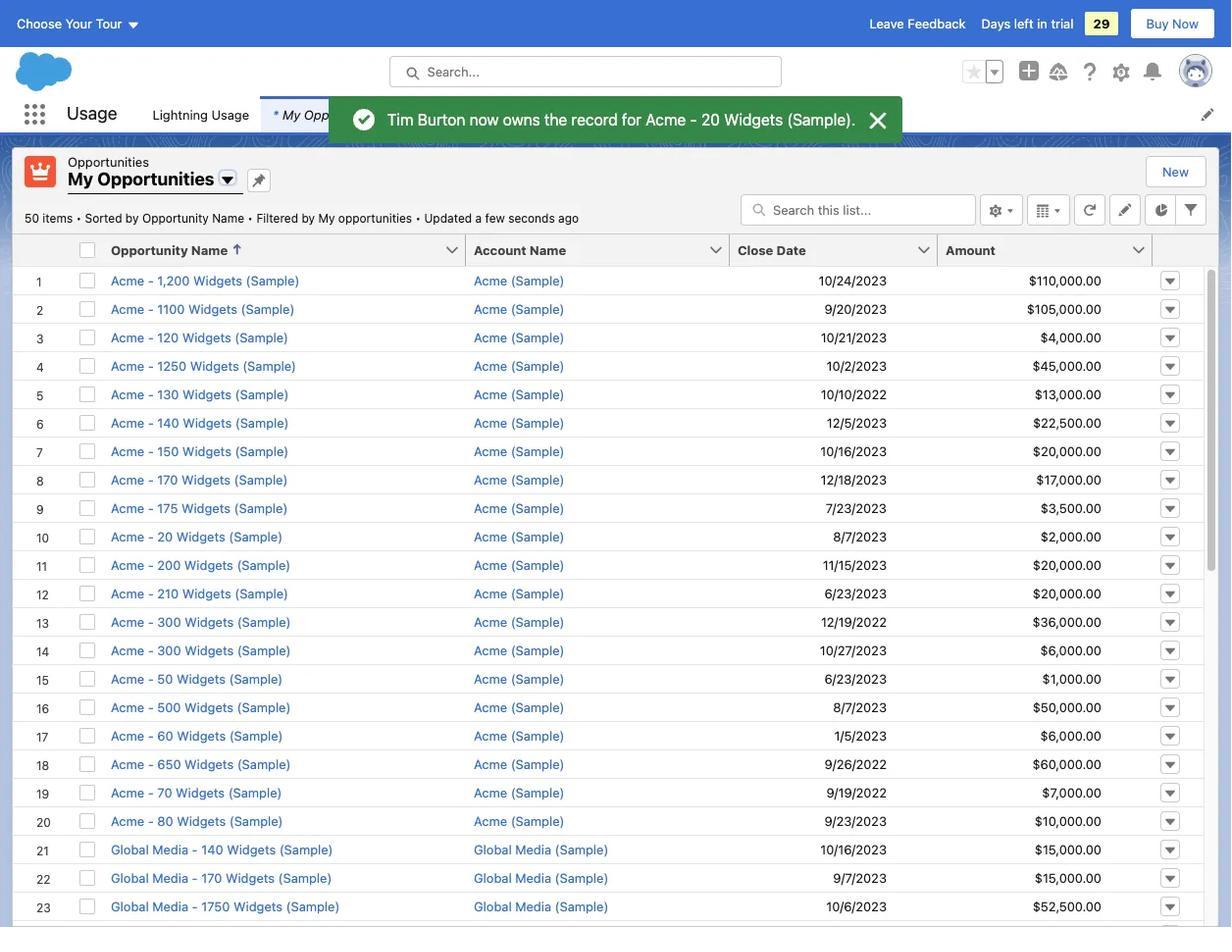 Task type: locate. For each thing, give the bounding box(es) containing it.
2 acme (sample) link from the top
[[474, 301, 565, 316]]

group
[[962, 60, 1004, 83]]

0 vertical spatial 6/23/2023
[[825, 585, 887, 601]]

acme (sample) for acme - 170 widgets (sample) link acme (sample) link
[[474, 471, 565, 487]]

9 acme (sample) from the top
[[474, 500, 565, 516]]

$105,000.00
[[1027, 301, 1102, 316]]

0 horizontal spatial 170
[[157, 471, 178, 487]]

close date button
[[730, 234, 916, 265]]

50 up the 500
[[157, 671, 173, 686]]

- up acme - 150 widgets (sample)
[[148, 414, 154, 430]]

130
[[157, 386, 179, 402]]

few
[[485, 210, 505, 225]]

acme (sample) link for acme - 50 widgets (sample) link
[[474, 671, 565, 686]]

media for global media - 140 widgets (sample) link
[[152, 841, 188, 857]]

- for the acme - 210 widgets (sample) link
[[148, 585, 154, 601]]

- for acme - 80 widgets (sample) link
[[148, 813, 154, 828]]

0 horizontal spatial •
[[76, 210, 82, 225]]

2 acme (sample) from the top
[[474, 301, 565, 316]]

widgets for acme - 140 widgets (sample) link
[[183, 414, 232, 430]]

1 8/7/2023 from the top
[[833, 528, 887, 544]]

8 acme (sample) link from the top
[[474, 471, 565, 487]]

$15,000.00 up $52,500.00
[[1035, 870, 1102, 885]]

acme - 120 widgets (sample)
[[111, 329, 288, 345]]

19 acme (sample) from the top
[[474, 784, 565, 800]]

0 horizontal spatial 20
[[157, 528, 173, 544]]

7 acme (sample) from the top
[[474, 443, 565, 459]]

2 vertical spatial global media (sample)
[[474, 898, 609, 914]]

13 acme (sample) from the top
[[474, 614, 565, 629]]

acme for acme - 50 widgets (sample) link
[[111, 671, 144, 686]]

acme - 70 widgets (sample)
[[111, 784, 282, 800]]

50 items • sorted by opportunity name • filtered by my opportunities • updated a few seconds ago
[[25, 210, 579, 225]]

0 vertical spatial 300
[[157, 614, 181, 629]]

8/7/2023
[[833, 528, 887, 544], [833, 699, 887, 715]]

acme - 300 widgets (sample) link down the acme - 210 widgets (sample) link
[[111, 614, 291, 629]]

140 down 130
[[157, 414, 179, 430]]

1 vertical spatial opportunity
[[111, 242, 188, 258]]

- for 'acme - 650 widgets (sample)' 'link' on the left bottom
[[148, 756, 154, 772]]

4 acme (sample) link from the top
[[474, 358, 565, 373]]

widgets for acme - 50 widgets (sample) link
[[177, 671, 226, 686]]

1 vertical spatial $6,000.00
[[1040, 727, 1102, 743]]

- right the for
[[690, 111, 697, 129]]

50 left items
[[25, 210, 39, 225]]

650
[[157, 756, 181, 772]]

1 global media (sample) from the top
[[474, 841, 609, 857]]

name inside button
[[191, 242, 228, 258]]

• left the "filtered"
[[248, 210, 253, 225]]

9 acme (sample) link from the top
[[474, 500, 565, 516]]

acme - 300 widgets (sample) link
[[111, 614, 291, 629], [111, 642, 291, 658]]

140 up global media - 170 widgets (sample)
[[201, 841, 223, 857]]

global media (sample) link for global media - 140 widgets (sample)
[[474, 841, 609, 857]]

20 acme (sample) from the top
[[474, 813, 565, 828]]

account
[[474, 242, 526, 258]]

- for acme - 1250 widgets (sample) link
[[148, 358, 154, 373]]

opportunities
[[304, 106, 386, 122], [397, 106, 479, 122], [68, 154, 149, 170], [97, 169, 214, 189]]

usage up "my opportunities"
[[67, 103, 117, 124]]

widgets up 'acme - 650 widgets (sample)' 'link' on the left bottom
[[177, 727, 226, 743]]

choose
[[17, 16, 62, 31]]

1 acme - 300 widgets (sample) link from the top
[[111, 614, 291, 629]]

6/23/2023 down the 11/15/2023
[[825, 585, 887, 601]]

1 vertical spatial $20,000.00
[[1033, 557, 1102, 572]]

1 vertical spatial 140
[[201, 841, 223, 857]]

- left 120
[[148, 329, 154, 345]]

acme - 140 widgets (sample)
[[111, 414, 289, 430]]

name left the "filtered"
[[212, 210, 244, 225]]

12 acme (sample) link from the top
[[474, 585, 565, 601]]

acme (sample) for acme (sample) link related to acme - 1250 widgets (sample) link
[[474, 358, 565, 373]]

acme - 170 widgets (sample)
[[111, 471, 288, 487]]

item number image
[[13, 234, 72, 265]]

acme for acme - 170 widgets (sample) link acme (sample) link
[[474, 471, 507, 487]]

1 $6,000.00 from the top
[[1040, 642, 1102, 658]]

acme - 140 widgets (sample) link
[[111, 414, 289, 430]]

name inside button
[[530, 242, 566, 258]]

0 vertical spatial 20
[[701, 111, 720, 129]]

acme for acme (sample) link associated with acme - 130 widgets (sample) link
[[474, 386, 507, 402]]

- left the 150 at the top of the page
[[148, 443, 154, 459]]

widgets up the acme - 210 widgets (sample) link
[[184, 557, 233, 572]]

2 horizontal spatial my
[[318, 210, 335, 225]]

0 horizontal spatial my
[[68, 169, 93, 189]]

buy now button
[[1130, 8, 1216, 39]]

2 acme - 300 widgets (sample) from the top
[[111, 642, 291, 658]]

$6,000.00 up $1,000.00
[[1040, 642, 1102, 658]]

acme (sample) for acme - 1,200 widgets (sample) link's acme (sample) link
[[474, 272, 565, 288]]

- for acme - 200 widgets (sample) link
[[148, 557, 154, 572]]

15 acme (sample) from the top
[[474, 671, 565, 686]]

widgets up the global media - 1750 widgets (sample) link
[[226, 870, 275, 885]]

acme (sample) link
[[474, 272, 565, 288], [474, 301, 565, 316], [474, 329, 565, 345], [474, 358, 565, 373], [474, 386, 565, 402], [474, 414, 565, 430], [474, 443, 565, 459], [474, 471, 565, 487], [474, 500, 565, 516], [474, 528, 565, 544], [474, 557, 565, 572], [474, 585, 565, 601], [474, 614, 565, 629], [474, 642, 565, 658], [474, 671, 565, 686], [474, 699, 565, 715], [474, 727, 565, 743], [474, 756, 565, 772], [474, 784, 565, 800], [474, 813, 565, 828]]

widgets down acme - 200 widgets (sample) link
[[182, 585, 231, 601]]

1 6/23/2023 from the top
[[825, 585, 887, 601]]

3 acme (sample) from the top
[[474, 329, 565, 345]]

7 acme (sample) link from the top
[[474, 443, 565, 459]]

my up opportunity name element at left
[[318, 210, 335, 225]]

widgets up acme - 60 widgets (sample) link
[[184, 699, 234, 715]]

2 $6,000.00 from the top
[[1040, 727, 1102, 743]]

5 acme (sample) from the top
[[474, 386, 565, 402]]

- left 175
[[148, 500, 154, 516]]

acme - 1250 widgets (sample) link
[[111, 358, 296, 373]]

media for global media - 140 widgets (sample)'s the global media (sample) link
[[515, 841, 551, 857]]

media for the global media (sample) link related to global media - 1750 widgets (sample)
[[515, 898, 551, 914]]

- down acme - 210 widgets (sample)
[[148, 614, 154, 629]]

20 acme (sample) link from the top
[[474, 813, 565, 828]]

widgets down "acme - 170 widgets (sample)"
[[181, 500, 231, 516]]

50 inside my opportunities 'grid'
[[157, 671, 173, 686]]

1 acme (sample) link from the top
[[474, 272, 565, 288]]

widgets for the acme - 150 widgets (sample) 'link'
[[182, 443, 231, 459]]

None search field
[[741, 194, 976, 225]]

amount element
[[938, 234, 1165, 266]]

- down acme - 175 widgets (sample) "link"
[[148, 528, 154, 544]]

widgets down acme - 150 widgets (sample)
[[182, 471, 231, 487]]

1 vertical spatial 10/16/2023
[[820, 841, 887, 857]]

10/16/2023 up 12/18/2023
[[820, 443, 887, 459]]

2 300 from the top
[[157, 642, 181, 658]]

1250
[[157, 358, 187, 373]]

choose your tour button
[[16, 8, 141, 39]]

widgets up acme - 1250 widgets (sample) link
[[182, 329, 231, 345]]

widgets up acme - 130 widgets (sample) link
[[190, 358, 239, 373]]

acme - 300 widgets (sample) up acme - 50 widgets (sample) link
[[111, 642, 291, 658]]

10 acme (sample) link from the top
[[474, 528, 565, 544]]

buy now
[[1146, 16, 1199, 31]]

14 acme (sample) link from the top
[[474, 642, 565, 658]]

acme - 1,200 widgets (sample)
[[111, 272, 300, 288]]

- left 60
[[148, 727, 154, 743]]

120
[[157, 329, 179, 345]]

1750
[[201, 898, 230, 914]]

1 horizontal spatial by
[[302, 210, 315, 225]]

leave
[[870, 16, 904, 31]]

- for acme - 500 widgets (sample) 'link'
[[148, 699, 154, 715]]

list item containing *
[[261, 96, 496, 132]]

- left 210
[[148, 585, 154, 601]]

acme for acme (sample) link related to acme - 1250 widgets (sample) link
[[474, 358, 507, 373]]

- up acme - 500 widgets (sample) at the left bottom of page
[[148, 671, 154, 686]]

acme - 50 widgets (sample)
[[111, 671, 283, 686]]

17 acme (sample) from the top
[[474, 727, 565, 743]]

opportunity
[[142, 210, 209, 225], [111, 242, 188, 258]]

0 vertical spatial acme - 300 widgets (sample)
[[111, 614, 291, 629]]

1 horizontal spatial usage
[[211, 106, 249, 122]]

0 vertical spatial 170
[[157, 471, 178, 487]]

3 global media (sample) from the top
[[474, 898, 609, 914]]

1 vertical spatial acme - 300 widgets (sample) link
[[111, 642, 291, 658]]

18 acme (sample) link from the top
[[474, 756, 565, 772]]

widgets up "acme - 1100 widgets (sample)"
[[193, 272, 242, 288]]

2 global media (sample) link from the top
[[474, 870, 609, 885]]

8 acme (sample) from the top
[[474, 471, 565, 487]]

cell
[[72, 234, 103, 266], [72, 920, 103, 927], [466, 920, 730, 927], [730, 920, 938, 927], [938, 920, 1153, 927], [1153, 920, 1204, 927]]

12/18/2023
[[821, 471, 887, 487]]

account name button
[[466, 234, 708, 265]]

global for the global media (sample) link related to global media - 1750 widgets (sample)
[[474, 898, 512, 914]]

20 down 175
[[157, 528, 173, 544]]

acme (sample) for acme (sample) link associated with acme - 20 widgets (sample) link
[[474, 528, 565, 544]]

• right items
[[76, 210, 82, 225]]

6/23/2023 for $20,000.00
[[825, 585, 887, 601]]

3 acme (sample) link from the top
[[474, 329, 565, 345]]

widgets down acme - 140 widgets (sample)
[[182, 443, 231, 459]]

8/7/2023 down 7/23/2023
[[833, 528, 887, 544]]

list
[[141, 96, 1231, 132]]

500
[[157, 699, 181, 715]]

acme for 14th acme (sample) link from the top of the my opportunities 'grid'
[[474, 642, 507, 658]]

my opportunities|opportunities|list view element
[[12, 147, 1219, 927]]

acme for acme - 20 widgets (sample) link
[[111, 528, 144, 544]]

1 vertical spatial 50
[[157, 671, 173, 686]]

global media - 1750 widgets (sample) link
[[111, 898, 340, 914]]

- left the 500
[[148, 699, 154, 715]]

tour
[[96, 16, 122, 31]]

12 acme (sample) from the top
[[474, 585, 565, 601]]

widgets down acme - 70 widgets (sample)
[[177, 813, 226, 828]]

9/23/2023
[[825, 813, 887, 828]]

$1,000.00
[[1043, 671, 1102, 686]]

15 acme (sample) link from the top
[[474, 671, 565, 686]]

$4,000.00
[[1040, 329, 1102, 345]]

20 inside my opportunities 'grid'
[[157, 528, 173, 544]]

1 horizontal spatial •
[[248, 210, 253, 225]]

19 acme (sample) link from the top
[[474, 784, 565, 800]]

$10,000.00
[[1035, 813, 1102, 828]]

acme - 130 widgets (sample) link
[[111, 386, 289, 402]]

• left updated
[[415, 210, 421, 225]]

my inside "list"
[[283, 106, 300, 122]]

$15,000.00 down $10,000.00
[[1035, 841, 1102, 857]]

0 horizontal spatial by
[[125, 210, 139, 225]]

300 up acme - 50 widgets (sample) link
[[157, 642, 181, 658]]

1 horizontal spatial 170
[[201, 870, 222, 885]]

16 acme (sample) link from the top
[[474, 699, 565, 715]]

- left 200
[[148, 557, 154, 572]]

acme (sample) link for the acme - 120 widgets (sample) link
[[474, 329, 565, 345]]

10/6/2023
[[826, 898, 887, 914]]

close date
[[738, 242, 806, 258]]

8/7/2023 up 1/5/2023
[[833, 699, 887, 715]]

170 up 1750
[[201, 870, 222, 885]]

11/15/2023
[[823, 557, 887, 572]]

0 vertical spatial 50
[[25, 210, 39, 225]]

widgets up acme - 500 widgets (sample) 'link'
[[177, 671, 226, 686]]

acme
[[646, 111, 686, 129], [111, 272, 144, 288], [474, 272, 507, 288], [111, 301, 144, 316], [474, 301, 507, 316], [111, 329, 144, 345], [474, 329, 507, 345], [111, 358, 144, 373], [474, 358, 507, 373], [111, 386, 144, 402], [474, 386, 507, 402], [111, 414, 144, 430], [474, 414, 507, 430], [111, 443, 144, 459], [474, 443, 507, 459], [111, 471, 144, 487], [474, 471, 507, 487], [111, 500, 144, 516], [474, 500, 507, 516], [111, 528, 144, 544], [474, 528, 507, 544], [111, 557, 144, 572], [474, 557, 507, 572], [111, 585, 144, 601], [474, 585, 507, 601], [111, 614, 144, 629], [474, 614, 507, 629], [111, 642, 144, 658], [474, 642, 507, 658], [111, 671, 144, 686], [474, 671, 507, 686], [111, 699, 144, 715], [474, 699, 507, 715], [111, 727, 144, 743], [474, 727, 507, 743], [111, 756, 144, 772], [474, 756, 507, 772], [111, 784, 144, 800], [474, 784, 507, 800], [111, 813, 144, 828], [474, 813, 507, 828]]

18 acme (sample) from the top
[[474, 756, 565, 772]]

acme - 60 widgets (sample) link
[[111, 727, 283, 743]]

opportunity up opportunity name
[[142, 210, 209, 225]]

list item
[[261, 96, 496, 132]]

name
[[212, 210, 244, 225], [191, 242, 228, 258], [530, 242, 566, 258]]

10/24/2023
[[819, 272, 887, 288]]

0 horizontal spatial usage
[[67, 103, 117, 124]]

$110,000.00
[[1029, 272, 1102, 288]]

10 acme (sample) from the top
[[474, 528, 565, 544]]

acme (sample) for the acme - 150 widgets (sample) 'link' acme (sample) link
[[474, 443, 565, 459]]

acme - 300 widgets (sample) link up acme - 50 widgets (sample) link
[[111, 642, 291, 658]]

1 by from the left
[[125, 210, 139, 225]]

8/7/2023 for $2,000.00
[[833, 528, 887, 544]]

1 vertical spatial 6/23/2023
[[825, 671, 887, 686]]

3 $20,000.00 from the top
[[1033, 585, 1102, 601]]

1 vertical spatial $15,000.00
[[1035, 870, 1102, 885]]

widgets up acme - 200 widgets (sample) link
[[176, 528, 225, 544]]

acme - 300 widgets (sample)
[[111, 614, 291, 629], [111, 642, 291, 658]]

0 vertical spatial opportunity
[[142, 210, 209, 225]]

1 vertical spatial 8/7/2023
[[833, 699, 887, 715]]

170 up 175
[[157, 471, 178, 487]]

widgets for acme - 60 widgets (sample) link
[[177, 727, 226, 743]]

6/23/2023 down 10/27/2023
[[825, 671, 887, 686]]

global media (sample) for global media - 170 widgets (sample)
[[474, 870, 609, 885]]

close date element
[[730, 234, 950, 266]]

tim burton now owns the record for acme - 20 widgets (sample).
[[387, 111, 856, 129]]

11 acme (sample) from the top
[[474, 557, 565, 572]]

2 vertical spatial my
[[318, 210, 335, 225]]

media for the global media - 1750 widgets (sample) link
[[152, 898, 188, 914]]

global media - 170 widgets (sample)
[[111, 870, 332, 885]]

- up acme - 175 widgets (sample) "link"
[[148, 471, 154, 487]]

$15,000.00 for 10/16/2023
[[1035, 841, 1102, 857]]

6 acme (sample) from the top
[[474, 414, 565, 430]]

acme for acme - 175 widgets (sample) "link"
[[111, 500, 144, 516]]

16 acme (sample) from the top
[[474, 699, 565, 715]]

item number element
[[13, 234, 72, 266]]

1 vertical spatial global media (sample) link
[[474, 870, 609, 885]]

300 down 210
[[157, 614, 181, 629]]

by right the "filtered"
[[302, 210, 315, 225]]

2 global media (sample) from the top
[[474, 870, 609, 885]]

1 10/16/2023 from the top
[[820, 443, 887, 459]]

- left '80'
[[148, 813, 154, 828]]

global
[[111, 841, 149, 857], [474, 841, 512, 857], [111, 870, 149, 885], [474, 870, 512, 885], [111, 898, 149, 914], [474, 898, 512, 914]]

17 acme (sample) link from the top
[[474, 727, 565, 743]]

opportunity name element
[[103, 234, 478, 266]]

2 $15,000.00 from the top
[[1035, 870, 1102, 885]]

1 $20,000.00 from the top
[[1033, 443, 1102, 459]]

0 vertical spatial global media (sample)
[[474, 841, 609, 857]]

widgets for acme - 500 widgets (sample) 'link'
[[184, 699, 234, 715]]

in
[[1037, 16, 1048, 31]]

- down global media - 140 widgets (sample)
[[192, 870, 198, 885]]

2 10/16/2023 from the top
[[820, 841, 887, 857]]

acme for the acme - 210 widgets (sample) link
[[111, 585, 144, 601]]

my right *
[[283, 106, 300, 122]]

global for global media - 170 widgets (sample)'s the global media (sample) link
[[474, 870, 512, 885]]

- left 1100
[[148, 301, 154, 316]]

170
[[157, 471, 178, 487], [201, 870, 222, 885]]

2 vertical spatial global media (sample) link
[[474, 898, 609, 914]]

the
[[544, 111, 567, 129]]

acme (sample) link for 'acme - 650 widgets (sample)' 'link' on the left bottom
[[474, 756, 565, 772]]

- left 1250 at the left top
[[148, 358, 154, 373]]

acme (sample) link for acme - 1250 widgets (sample) link
[[474, 358, 565, 373]]

4 acme (sample) from the top
[[474, 358, 565, 373]]

$20,000.00 up $36,000.00
[[1033, 585, 1102, 601]]

$20,000.00 down "$22,500.00"
[[1033, 443, 1102, 459]]

0 vertical spatial $15,000.00
[[1035, 841, 1102, 857]]

my up items
[[68, 169, 93, 189]]

acme for acme - 70 widgets (sample) link
[[111, 784, 144, 800]]

11 acme (sample) link from the top
[[474, 557, 565, 572]]

-
[[690, 111, 697, 129], [148, 272, 154, 288], [148, 301, 154, 316], [148, 329, 154, 345], [148, 358, 154, 373], [148, 386, 154, 402], [148, 414, 154, 430], [148, 443, 154, 459], [148, 471, 154, 487], [148, 500, 154, 516], [148, 528, 154, 544], [148, 557, 154, 572], [148, 585, 154, 601], [148, 614, 154, 629], [148, 642, 154, 658], [148, 671, 154, 686], [148, 699, 154, 715], [148, 727, 154, 743], [148, 756, 154, 772], [148, 784, 154, 800], [148, 813, 154, 828], [192, 841, 198, 857], [192, 870, 198, 885], [192, 898, 198, 914]]

1 horizontal spatial 50
[[157, 671, 173, 686]]

0 vertical spatial 140
[[157, 414, 179, 430]]

acme (sample) for 14th acme (sample) link from the top of the my opportunities 'grid'
[[474, 642, 565, 658]]

- up acme - 50 widgets (sample) link
[[148, 642, 154, 658]]

$6,000.00 down $50,000.00
[[1040, 727, 1102, 743]]

2 horizontal spatial •
[[415, 210, 421, 225]]

1 vertical spatial 300
[[157, 642, 181, 658]]

0 horizontal spatial 50
[[25, 210, 39, 225]]

amount
[[946, 242, 996, 258]]

acme - 50 widgets (sample) link
[[111, 671, 283, 686]]

2 6/23/2023 from the top
[[825, 671, 887, 686]]

- left the "1,200"
[[148, 272, 154, 288]]

- for the acme - 120 widgets (sample) link
[[148, 329, 154, 345]]

- inside success alert dialog
[[690, 111, 697, 129]]

14 acme (sample) from the top
[[474, 642, 565, 658]]

2 vertical spatial $20,000.00
[[1033, 585, 1102, 601]]

2 acme - 300 widgets (sample) link from the top
[[111, 642, 291, 658]]

1 vertical spatial global media (sample)
[[474, 870, 609, 885]]

global media (sample) link
[[474, 841, 609, 857], [474, 870, 609, 885], [474, 898, 609, 914]]

name down 'seconds'
[[530, 242, 566, 258]]

acme - 300 widgets (sample) for 10/27/2023
[[111, 642, 291, 658]]

10/16/2023 down 9/23/2023
[[820, 841, 887, 857]]

2 • from the left
[[248, 210, 253, 225]]

0 vertical spatial 8/7/2023
[[833, 528, 887, 544]]

usage left *
[[211, 106, 249, 122]]

1 horizontal spatial 20
[[701, 111, 720, 129]]

1 vertical spatial my
[[68, 169, 93, 189]]

search...
[[427, 64, 480, 79]]

0 vertical spatial acme - 300 widgets (sample) link
[[111, 614, 291, 629]]

1 acme - 300 widgets (sample) from the top
[[111, 614, 291, 629]]

1 300 from the top
[[157, 614, 181, 629]]

1 $15,000.00 from the top
[[1035, 841, 1102, 857]]

- left 130
[[148, 386, 154, 402]]

3 global media (sample) link from the top
[[474, 898, 609, 914]]

1 vertical spatial acme - 300 widgets (sample)
[[111, 642, 291, 658]]

widgets for acme - 200 widgets (sample) link
[[184, 557, 233, 572]]

widgets for acme - 1250 widgets (sample) link
[[190, 358, 239, 373]]

owns
[[503, 111, 540, 129]]

opportunity up the "1,200"
[[111, 242, 188, 258]]

* my opportunities | opportunities
[[273, 106, 479, 122]]

10/16/2023
[[820, 443, 887, 459], [820, 841, 887, 857]]

3 • from the left
[[415, 210, 421, 225]]

acme (sample) link for the acme - 150 widgets (sample) 'link'
[[474, 443, 565, 459]]

1 vertical spatial 20
[[157, 528, 173, 544]]

- for acme - 175 widgets (sample) "link"
[[148, 500, 154, 516]]

50
[[25, 210, 39, 225], [157, 671, 173, 686]]

global for global media - 140 widgets (sample)'s the global media (sample) link
[[474, 841, 512, 857]]

|
[[389, 106, 394, 122]]

by
[[125, 210, 139, 225], [302, 210, 315, 225]]

acme for the acme - 150 widgets (sample) 'link' acme (sample) link
[[474, 443, 507, 459]]

acme (sample) for acme - 140 widgets (sample) link's acme (sample) link
[[474, 414, 565, 430]]

widgets left (sample).
[[724, 111, 783, 129]]

widgets down acme - 60 widgets (sample)
[[185, 756, 234, 772]]

- left '70'
[[148, 784, 154, 800]]

action element
[[1153, 234, 1204, 266]]

seconds
[[508, 210, 555, 225]]

1 horizontal spatial 140
[[201, 841, 223, 857]]

20
[[701, 111, 720, 129], [157, 528, 173, 544]]

widgets down the acme - 210 widgets (sample) link
[[185, 614, 234, 629]]

acme - 300 widgets (sample) down the acme - 210 widgets (sample) link
[[111, 614, 291, 629]]

list containing lightning usage
[[141, 96, 1231, 132]]

1 global media (sample) link from the top
[[474, 841, 609, 857]]

acme (sample) link for acme - 80 widgets (sample) link
[[474, 813, 565, 828]]

widgets down 'acme - 650 widgets (sample)' 'link' on the left bottom
[[176, 784, 225, 800]]

- for 10/27/2023's acme - 300 widgets (sample) link
[[148, 642, 154, 658]]

acme (sample) link for acme - 130 widgets (sample) link
[[474, 386, 565, 402]]

0 vertical spatial global media (sample) link
[[474, 841, 609, 857]]

5 acme (sample) link from the top
[[474, 386, 565, 402]]

2 8/7/2023 from the top
[[833, 699, 887, 715]]

name up acme - 1,200 widgets (sample) link
[[191, 242, 228, 258]]

20 right the for
[[701, 111, 720, 129]]

- for the acme - 150 widgets (sample) 'link'
[[148, 443, 154, 459]]

6 acme (sample) link from the top
[[474, 414, 565, 430]]

1 vertical spatial 170
[[201, 870, 222, 885]]

*
[[273, 106, 279, 122]]

70
[[157, 784, 172, 800]]

widgets down acme - 130 widgets (sample)
[[183, 414, 232, 430]]

0 vertical spatial my
[[283, 106, 300, 122]]

- for acme - 60 widgets (sample) link
[[148, 727, 154, 743]]

widgets for acme - 20 widgets (sample) link
[[176, 528, 225, 544]]

acme for acme (sample) link associated with acme - 20 widgets (sample) link
[[474, 528, 507, 544]]

my opportunities status
[[25, 210, 424, 225]]

acme - 1250 widgets (sample)
[[111, 358, 296, 373]]

Search My Opportunities list view. search field
[[741, 194, 976, 225]]

acme - 70 widgets (sample) link
[[111, 784, 282, 800]]

name for account name
[[530, 242, 566, 258]]

by right sorted
[[125, 210, 139, 225]]

- left the 650
[[148, 756, 154, 772]]

media for global media - 170 widgets (sample)'s the global media (sample) link
[[515, 870, 551, 885]]

$15,000.00 for 9/7/2023
[[1035, 870, 1102, 885]]

2 $20,000.00 from the top
[[1033, 557, 1102, 572]]

global media - 170 widgets (sample) link
[[111, 870, 332, 885]]

- down acme - 80 widgets (sample)
[[192, 841, 198, 857]]

global media - 140 widgets (sample) link
[[111, 841, 333, 857]]

0 vertical spatial $6,000.00
[[1040, 642, 1102, 658]]

$20,000.00 down $2,000.00
[[1033, 557, 1102, 572]]

acme for acme - 1,200 widgets (sample) link's acme (sample) link
[[474, 272, 507, 288]]

1 acme (sample) from the top
[[474, 272, 565, 288]]

widgets down acme - 1250 widgets (sample) link
[[182, 386, 232, 402]]

widgets down acme - 1,200 widgets (sample)
[[188, 301, 237, 316]]

9/26/2022
[[825, 756, 887, 772]]

widgets for acme - 170 widgets (sample) link
[[182, 471, 231, 487]]

- for acme - 140 widgets (sample) link
[[148, 414, 154, 430]]

0 vertical spatial $20,000.00
[[1033, 443, 1102, 459]]

0 vertical spatial 10/16/2023
[[820, 443, 887, 459]]

left
[[1014, 16, 1034, 31]]

1 horizontal spatial my
[[283, 106, 300, 122]]

acme (sample) link for acme - 140 widgets (sample) link
[[474, 414, 565, 430]]



Task type: vqa. For each thing, say whether or not it's contained in the screenshot.
left 140
yes



Task type: describe. For each thing, give the bounding box(es) containing it.
acme for acme - 80 widgets (sample) link's acme (sample) link
[[474, 813, 507, 828]]

opportunity name
[[111, 242, 228, 258]]

acme (sample) for acme (sample) link associated with the acme - 120 widgets (sample) link
[[474, 329, 565, 345]]

acme for eighth acme (sample) link from the bottom of the my opportunities 'grid'
[[474, 614, 507, 629]]

usage inside lightning usage link
[[211, 106, 249, 122]]

large image
[[867, 109, 890, 132]]

global for global media - 140 widgets (sample) link
[[111, 841, 149, 857]]

acme (sample) link for acme - 170 widgets (sample) link
[[474, 471, 565, 487]]

sorted
[[85, 210, 122, 225]]

tim
[[387, 111, 414, 129]]

acme - 175 widgets (sample) link
[[111, 500, 288, 516]]

acme - 130 widgets (sample)
[[111, 386, 289, 402]]

widgets up acme - 50 widgets (sample) link
[[185, 642, 234, 658]]

acme - 150 widgets (sample)
[[111, 443, 289, 459]]

- left 1750
[[192, 898, 198, 914]]

my opportunities grid
[[13, 234, 1204, 927]]

items
[[43, 210, 73, 225]]

leave feedback link
[[870, 16, 966, 31]]

acme - 300 widgets (sample) for 12/19/2022
[[111, 614, 291, 629]]

20 inside success alert dialog
[[701, 111, 720, 129]]

widgets for the acme - 120 widgets (sample) link
[[182, 329, 231, 345]]

days left in trial
[[982, 16, 1074, 31]]

1 • from the left
[[76, 210, 82, 225]]

(sample).
[[787, 111, 856, 129]]

global media - 140 widgets (sample)
[[111, 841, 333, 857]]

acme - 1100 widgets (sample)
[[111, 301, 295, 316]]

acme (sample) link for the acme - 210 widgets (sample) link
[[474, 585, 565, 601]]

acme - 300 widgets (sample) link for 10/27/2023
[[111, 642, 291, 658]]

media for global media - 170 widgets (sample) link
[[152, 870, 188, 885]]

updated
[[424, 210, 472, 225]]

acme - 300 widgets (sample) link for 12/19/2022
[[111, 614, 291, 629]]

days
[[982, 16, 1011, 31]]

success alert dialog
[[328, 96, 903, 143]]

acme - 1100 widgets (sample) link
[[111, 301, 295, 316]]

200
[[157, 557, 181, 572]]

- for acme - 50 widgets (sample) link
[[148, 671, 154, 686]]

$60,000.00
[[1033, 756, 1102, 772]]

acme for acme - 1,200 widgets (sample) link
[[111, 272, 144, 288]]

8/7/2023 for $50,000.00
[[833, 699, 887, 715]]

global for the global media - 1750 widgets (sample) link
[[111, 898, 149, 914]]

acme - 650 widgets (sample)
[[111, 756, 291, 772]]

acme for acme - 1250 widgets (sample) link
[[111, 358, 144, 373]]

acme for acme (sample) link associated with 'acme - 650 widgets (sample)' 'link' on the left bottom
[[474, 756, 507, 772]]

acme - 150 widgets (sample) link
[[111, 443, 289, 459]]

opportunity inside opportunity name button
[[111, 242, 188, 258]]

widgets up global media - 170 widgets (sample)
[[227, 841, 276, 857]]

$6,000.00 for 1/5/2023
[[1040, 727, 1102, 743]]

filtered
[[256, 210, 298, 225]]

acme - 210 widgets (sample) link
[[111, 585, 288, 601]]

6/23/2023 for $1,000.00
[[825, 671, 887, 686]]

widgets inside success alert dialog
[[724, 111, 783, 129]]

widgets for the acme - 210 widgets (sample) link
[[182, 585, 231, 601]]

acme for acme - 50 widgets (sample) link acme (sample) link
[[474, 671, 507, 686]]

acme (sample) link for acme - 1100 widgets (sample) link
[[474, 301, 565, 316]]

$52,500.00
[[1033, 898, 1102, 914]]

date
[[777, 242, 806, 258]]

$22,500.00
[[1033, 414, 1102, 430]]

now
[[470, 111, 499, 129]]

acme (sample) link for acme - 60 widgets (sample) link
[[474, 727, 565, 743]]

opportunity name button
[[103, 234, 444, 265]]

acme for acme - 60 widgets (sample) link
[[111, 727, 144, 743]]

10/10/2022
[[821, 386, 887, 402]]

acme (sample) for acme (sample) link for acme - 60 widgets (sample) link
[[474, 727, 565, 743]]

acme - 200 widgets (sample) link
[[111, 557, 291, 572]]

global media (sample) link for global media - 170 widgets (sample)
[[474, 870, 609, 885]]

buy
[[1146, 16, 1169, 31]]

- for acme - 1100 widgets (sample) link
[[148, 301, 154, 316]]

widgets for acme - 1100 widgets (sample) link
[[188, 301, 237, 316]]

lightning usage
[[153, 106, 249, 122]]

13 acme (sample) link from the top
[[474, 614, 565, 629]]

10/2/2023
[[827, 358, 887, 373]]

acme for acme (sample) link for acme - 60 widgets (sample) link
[[474, 727, 507, 743]]

acme - 80 widgets (sample) link
[[111, 813, 283, 828]]

$45,000.00
[[1033, 358, 1102, 373]]

a
[[475, 210, 482, 225]]

$17,000.00
[[1036, 471, 1102, 487]]

10/16/2023 for $15,000.00
[[820, 841, 887, 857]]

acme - 20 widgets (sample)
[[111, 528, 283, 544]]

acme - 60 widgets (sample)
[[111, 727, 283, 743]]

- for acme - 170 widgets (sample) link
[[148, 471, 154, 487]]

widgets for 'acme - 650 widgets (sample)' 'link' on the left bottom
[[185, 756, 234, 772]]

$3,500.00
[[1041, 500, 1102, 516]]

acme (sample) link for acme - 175 widgets (sample) "link"
[[474, 500, 565, 516]]

$6,000.00 for 10/27/2023
[[1040, 642, 1102, 658]]

widgets for acme - 70 widgets (sample) link
[[176, 784, 225, 800]]

9/7/2023
[[833, 870, 887, 885]]

choose your tour
[[17, 16, 122, 31]]

widgets for acme - 175 widgets (sample) "link"
[[181, 500, 231, 516]]

$36,000.00
[[1032, 614, 1102, 629]]

acme for the acme - 120 widgets (sample) link
[[111, 329, 144, 345]]

acme inside success alert dialog
[[646, 111, 686, 129]]

acme (sample) for acme - 50 widgets (sample) link acme (sample) link
[[474, 671, 565, 686]]

widgets right 1750
[[234, 898, 283, 914]]

acme - 500 widgets (sample)
[[111, 699, 291, 715]]

global media (sample) link for global media - 1750 widgets (sample)
[[474, 898, 609, 914]]

record
[[571, 111, 618, 129]]

acme for acme - 1100 widgets (sample) link
[[111, 301, 144, 316]]

acme - 120 widgets (sample) link
[[111, 329, 288, 345]]

300 for 10/27/2023
[[157, 642, 181, 658]]

for
[[622, 111, 642, 129]]

$7,000.00
[[1042, 784, 1102, 800]]

acme (sample) for acme (sample) link associated with 'acme - 650 widgets (sample)' 'link' on the left bottom
[[474, 756, 565, 772]]

acme - 1,200 widgets (sample) link
[[111, 272, 300, 288]]

acme (sample) link for acme - 200 widgets (sample) link
[[474, 557, 565, 572]]

widgets for acme - 1,200 widgets (sample) link
[[193, 272, 242, 288]]

acme for acme - 140 widgets (sample) link
[[111, 414, 144, 430]]

search... button
[[389, 56, 781, 87]]

12/5/2023
[[827, 414, 887, 430]]

acme - 170 widgets (sample) link
[[111, 471, 288, 487]]

acme for acme - 140 widgets (sample) link's acme (sample) link
[[474, 414, 507, 430]]

acme - 80 widgets (sample)
[[111, 813, 283, 828]]

12/19/2022
[[821, 614, 887, 629]]

acme for acme - 300 widgets (sample) link for 12/19/2022
[[111, 614, 144, 629]]

acme - 20 widgets (sample) link
[[111, 528, 283, 544]]

now
[[1172, 16, 1199, 31]]

- for acme - 300 widgets (sample) link for 12/19/2022
[[148, 614, 154, 629]]

acme (sample) link for acme - 1,200 widgets (sample) link
[[474, 272, 565, 288]]

acme for acme (sample) link associated with acme - 1100 widgets (sample) link
[[474, 301, 507, 316]]

80
[[157, 813, 173, 828]]

150
[[157, 443, 179, 459]]

amount button
[[938, 234, 1131, 265]]

$20,000.00 for 11/15/2023
[[1033, 557, 1102, 572]]

acme (sample) for acme - 175 widgets (sample) "link"'s acme (sample) link
[[474, 500, 565, 516]]

2 by from the left
[[302, 210, 315, 225]]

widgets for acme - 130 widgets (sample) link
[[182, 386, 232, 402]]

text default image
[[474, 108, 488, 121]]

300 for 12/19/2022
[[157, 614, 181, 629]]

your
[[65, 16, 92, 31]]

10/16/2023 for $20,000.00
[[820, 443, 887, 459]]

account name element
[[466, 234, 742, 266]]

acme - 175 widgets (sample)
[[111, 500, 288, 516]]

acme (sample) link for acme - 500 widgets (sample) 'link'
[[474, 699, 565, 715]]

acme for acme (sample) link associated with the acme - 120 widgets (sample) link
[[474, 329, 507, 345]]

acme for acme - 80 widgets (sample) link
[[111, 813, 144, 828]]

new
[[1163, 164, 1189, 180]]

acme (sample) for acme (sample) link corresponding to acme - 200 widgets (sample) link
[[474, 557, 565, 572]]

acme (sample) for eighth acme (sample) link from the bottom of the my opportunities 'grid'
[[474, 614, 565, 629]]

acme for acme - 175 widgets (sample) "link"'s acme (sample) link
[[474, 500, 507, 516]]

widgets for acme - 80 widgets (sample) link
[[177, 813, 226, 828]]

acme - 650 widgets (sample) link
[[111, 756, 291, 772]]

0 horizontal spatial 140
[[157, 414, 179, 430]]

acme for acme (sample) link corresponding to acme - 200 widgets (sample) link
[[474, 557, 507, 572]]

acme (sample) for acme (sample) link associated with acme - 130 widgets (sample) link
[[474, 386, 565, 402]]

account name
[[474, 242, 566, 258]]

$20,000.00 for 6/23/2023
[[1033, 585, 1102, 601]]

10/27/2023
[[820, 642, 887, 658]]

$13,000.00
[[1035, 386, 1102, 402]]

acme (sample) for acme - 70 widgets (sample) link's acme (sample) link
[[474, 784, 565, 800]]

action image
[[1153, 234, 1204, 265]]

leave feedback
[[870, 16, 966, 31]]

- for acme - 130 widgets (sample) link
[[148, 386, 154, 402]]

acme for 'acme - 650 widgets (sample)' 'link' on the left bottom
[[111, 756, 144, 772]]

1/5/2023
[[834, 727, 887, 743]]

acme for acme - 130 widgets (sample) link
[[111, 386, 144, 402]]

175
[[157, 500, 178, 516]]

opportunities
[[338, 210, 412, 225]]

lightning
[[153, 106, 208, 122]]

acme (sample) link for acme - 70 widgets (sample) link
[[474, 784, 565, 800]]

7/23/2023
[[826, 500, 887, 516]]

1100
[[157, 301, 185, 316]]



